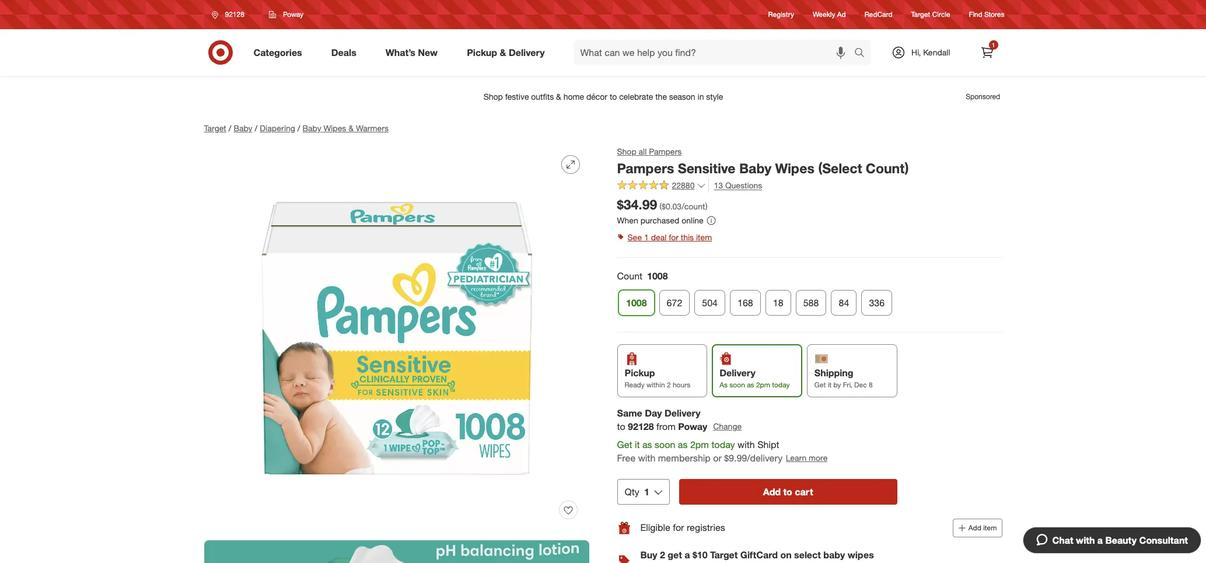 Task type: describe. For each thing, give the bounding box(es) containing it.
1 vertical spatial for
[[673, 522, 685, 534]]

as inside delivery as soon as 2pm today
[[747, 381, 755, 389]]

shipping get it by fri, dec 8
[[815, 367, 873, 389]]

wipes
[[848, 549, 875, 561]]

poway button
[[262, 4, 311, 25]]

diapering link
[[260, 123, 295, 133]]

504
[[702, 297, 718, 309]]

0 vertical spatial 1
[[992, 41, 996, 48]]

registries
[[687, 522, 726, 534]]

get inside the get it as soon as 2pm today with shipt free with membership or $9.99/delivery learn more
[[617, 439, 633, 451]]

pickup & delivery
[[467, 46, 545, 58]]

from
[[657, 421, 676, 433]]

hours
[[673, 381, 691, 389]]

pickup for &
[[467, 46, 498, 58]]

What can we help you find? suggestions appear below search field
[[574, 40, 858, 65]]

add to cart
[[764, 486, 814, 498]]

2 / from the left
[[255, 123, 258, 133]]

13
[[714, 180, 723, 190]]

84
[[839, 297, 849, 309]]

today inside the get it as soon as 2pm today with shipt free with membership or $9.99/delivery learn more
[[712, 439, 735, 451]]

1 / from the left
[[229, 123, 231, 133]]

beauty
[[1106, 535, 1138, 547]]

what's new
[[386, 46, 438, 58]]

pickup for ready
[[625, 367, 655, 379]]

to inside add to cart button
[[784, 486, 793, 498]]

delivery as soon as 2pm today
[[720, 367, 790, 389]]

count 1008
[[617, 270, 668, 282]]

22880
[[672, 181, 695, 190]]

buy 2 get a $10 target giftcard on select baby wipes
[[641, 549, 875, 561]]

168 link
[[730, 290, 761, 316]]

0 horizontal spatial wipes
[[324, 123, 346, 133]]

0 vertical spatial 1008
[[648, 270, 668, 282]]

see 1 deal for this item
[[628, 233, 712, 242]]

2 inside 'pickup ready within 2 hours'
[[667, 381, 671, 389]]

chat with a beauty consultant button
[[1023, 527, 1202, 554]]

1 horizontal spatial target
[[711, 549, 738, 561]]

wipes inside shop all pampers pampers sensitive baby wipes (select count)
[[776, 160, 815, 176]]

hi,
[[912, 47, 922, 57]]

qty
[[625, 486, 640, 498]]

chat with a beauty consultant
[[1053, 535, 1189, 547]]

same
[[617, 408, 643, 419]]

search button
[[850, 40, 878, 68]]

delivery for pickup & delivery
[[509, 46, 545, 58]]

free
[[617, 452, 636, 464]]

ready
[[625, 381, 645, 389]]

target for target / baby / diapering / baby wipes & warmers
[[204, 123, 226, 133]]

today inside delivery as soon as 2pm today
[[773, 381, 790, 389]]

on
[[781, 549, 792, 561]]

advertisement region
[[195, 83, 1012, 111]]

target link
[[204, 123, 226, 133]]

a inside chat with a beauty consultant button
[[1098, 535, 1104, 547]]

1 for see 1 deal for this item
[[645, 233, 649, 242]]

dec
[[855, 381, 867, 389]]

shipping
[[815, 367, 854, 379]]

baby inside shop all pampers pampers sensitive baby wipes (select count)
[[740, 160, 772, 176]]

672 link
[[659, 290, 690, 316]]

kendall
[[924, 47, 951, 57]]

it inside the get it as soon as 2pm today with shipt free with membership or $9.99/delivery learn more
[[635, 439, 640, 451]]

registry link
[[769, 10, 795, 20]]

0 horizontal spatial as
[[643, 439, 653, 451]]

add for add item
[[969, 524, 982, 532]]

baby link
[[234, 123, 253, 133]]

poway inside dropdown button
[[283, 10, 304, 19]]

stores
[[985, 10, 1005, 19]]

add item
[[969, 524, 998, 532]]

3 / from the left
[[298, 123, 300, 133]]

day
[[645, 408, 662, 419]]

cart
[[795, 486, 814, 498]]

item inside 'link'
[[697, 233, 712, 242]]

learn more button
[[786, 452, 829, 465]]

588 link
[[796, 290, 827, 316]]

168
[[738, 297, 753, 309]]

& inside the pickup & delivery link
[[500, 46, 507, 58]]

0 horizontal spatial with
[[639, 452, 656, 464]]

588
[[804, 297, 819, 309]]

as
[[720, 381, 728, 389]]

2pm inside delivery as soon as 2pm today
[[757, 381, 771, 389]]

0 horizontal spatial 1008
[[626, 297, 647, 309]]

$34.99
[[617, 196, 658, 212]]

sensitive
[[678, 160, 736, 176]]

learn
[[786, 453, 807, 463]]

redcard link
[[865, 10, 893, 20]]

registry
[[769, 10, 795, 19]]

1 horizontal spatial poway
[[679, 421, 708, 433]]

0 horizontal spatial baby
[[234, 123, 253, 133]]

0 vertical spatial with
[[738, 439, 755, 451]]

672
[[667, 297, 682, 309]]

18 link
[[766, 290, 791, 316]]

/count
[[682, 201, 706, 211]]

22880 link
[[617, 179, 707, 193]]

$34.99 ( $0.03 /count )
[[617, 196, 708, 212]]

when
[[617, 216, 639, 226]]

purchased
[[641, 216, 680, 226]]

find
[[970, 10, 983, 19]]

8
[[869, 381, 873, 389]]

by
[[834, 381, 842, 389]]

1 link
[[975, 40, 1000, 65]]

hi, kendall
[[912, 47, 951, 57]]

for inside 'link'
[[669, 233, 679, 242]]

new
[[418, 46, 438, 58]]

or
[[714, 452, 722, 464]]

add to cart button
[[680, 479, 898, 505]]

eligible for registries
[[641, 522, 726, 534]]

baby
[[824, 549, 846, 561]]

1 vertical spatial pampers
[[617, 160, 675, 176]]

change button
[[713, 420, 743, 434]]



Task type: vqa. For each thing, say whether or not it's contained in the screenshot.
8:00pm associated with Today
no



Task type: locate. For each thing, give the bounding box(es) containing it.
shipt
[[758, 439, 780, 451]]

delivery inside delivery as soon as 2pm today
[[720, 367, 756, 379]]

0 vertical spatial it
[[828, 381, 832, 389]]

with up $9.99/delivery
[[738, 439, 755, 451]]

a
[[1098, 535, 1104, 547], [685, 549, 690, 561]]

target circle
[[912, 10, 951, 19]]

what's new link
[[376, 40, 453, 65]]

$9.99/delivery
[[725, 452, 783, 464]]

eligible
[[641, 522, 671, 534]]

504 link
[[695, 290, 725, 316]]

2 left get
[[660, 549, 666, 561]]

poway
[[283, 10, 304, 19], [679, 421, 708, 433]]

0 vertical spatial add
[[764, 486, 781, 498]]

1 vertical spatial get
[[617, 439, 633, 451]]

84 link
[[831, 290, 857, 316]]

1 vertical spatial it
[[635, 439, 640, 451]]

get inside shipping get it by fri, dec 8
[[815, 381, 826, 389]]

add for add to cart
[[764, 486, 781, 498]]

today left the by
[[773, 381, 790, 389]]

18
[[773, 297, 784, 309]]

$10
[[693, 549, 708, 561]]

0 vertical spatial item
[[697, 233, 712, 242]]

chat
[[1053, 535, 1074, 547]]

target left circle
[[912, 10, 931, 19]]

online
[[682, 216, 704, 226]]

92128
[[225, 10, 245, 19], [628, 421, 654, 433]]

2 horizontal spatial baby
[[740, 160, 772, 176]]

1 horizontal spatial get
[[815, 381, 826, 389]]

for right eligible
[[673, 522, 685, 534]]

0 horizontal spatial 2pm
[[691, 439, 709, 451]]

within
[[647, 381, 665, 389]]

13 questions link
[[709, 179, 763, 192]]

2pm inside the get it as soon as 2pm today with shipt free with membership or $9.99/delivery learn more
[[691, 439, 709, 451]]

1 vertical spatial target
[[204, 123, 226, 133]]

1 vertical spatial 1
[[645, 233, 649, 242]]

add item button
[[953, 519, 1003, 538]]

a right get
[[685, 549, 690, 561]]

warmers
[[356, 123, 389, 133]]

0 horizontal spatial 92128
[[225, 10, 245, 19]]

1 horizontal spatial with
[[738, 439, 755, 451]]

circle
[[933, 10, 951, 19]]

same day delivery
[[617, 408, 701, 419]]

soon inside delivery as soon as 2pm today
[[730, 381, 746, 389]]

fri,
[[843, 381, 853, 389]]

0 vertical spatial pickup
[[467, 46, 498, 58]]

1 horizontal spatial 2pm
[[757, 381, 771, 389]]

for
[[669, 233, 679, 242], [673, 522, 685, 534]]

&
[[500, 46, 507, 58], [349, 123, 354, 133]]

0 vertical spatial to
[[617, 421, 626, 433]]

get left the by
[[815, 381, 826, 389]]

it up free on the bottom right of the page
[[635, 439, 640, 451]]

1 horizontal spatial 92128
[[628, 421, 654, 433]]

see
[[628, 233, 642, 242]]

336 link
[[862, 290, 893, 316]]

1 inside 'link'
[[645, 233, 649, 242]]

2 horizontal spatial target
[[912, 10, 931, 19]]

0 vertical spatial for
[[669, 233, 679, 242]]

0 vertical spatial &
[[500, 46, 507, 58]]

with right free on the bottom right of the page
[[639, 452, 656, 464]]

1 vertical spatial wipes
[[776, 160, 815, 176]]

it inside shipping get it by fri, dec 8
[[828, 381, 832, 389]]

delivery for same day delivery
[[665, 408, 701, 419]]

0 vertical spatial pampers
[[649, 147, 682, 156]]

pickup up ready
[[625, 367, 655, 379]]

2 left the hours
[[667, 381, 671, 389]]

1008 right count
[[648, 270, 668, 282]]

what's
[[386, 46, 416, 58]]

2
[[667, 381, 671, 389], [660, 549, 666, 561]]

/ left baby link
[[229, 123, 231, 133]]

2pm right the as
[[757, 381, 771, 389]]

baby
[[234, 123, 253, 133], [303, 123, 322, 133], [740, 160, 772, 176]]

more
[[809, 453, 828, 463]]

giftcard
[[741, 549, 778, 561]]

2 horizontal spatial delivery
[[720, 367, 756, 379]]

soon right the as
[[730, 381, 746, 389]]

1 vertical spatial with
[[639, 452, 656, 464]]

)
[[706, 201, 708, 211]]

get up free on the bottom right of the page
[[617, 439, 633, 451]]

1008 down count 1008
[[626, 297, 647, 309]]

baby right diapering link
[[303, 123, 322, 133]]

group
[[616, 270, 1003, 321]]

soon
[[730, 381, 746, 389], [655, 439, 676, 451]]

/ right baby link
[[255, 123, 258, 133]]

with inside chat with a beauty consultant button
[[1077, 535, 1096, 547]]

it left the by
[[828, 381, 832, 389]]

change
[[714, 422, 742, 432]]

wipes left (select
[[776, 160, 815, 176]]

0 vertical spatial a
[[1098, 535, 1104, 547]]

1 horizontal spatial it
[[828, 381, 832, 389]]

2 vertical spatial delivery
[[665, 408, 701, 419]]

1 vertical spatial pickup
[[625, 367, 655, 379]]

to
[[617, 421, 626, 433], [784, 486, 793, 498]]

1 horizontal spatial to
[[784, 486, 793, 498]]

92128 left poway dropdown button
[[225, 10, 245, 19]]

1 vertical spatial today
[[712, 439, 735, 451]]

92128 inside dropdown button
[[225, 10, 245, 19]]

92128 button
[[204, 4, 257, 25]]

0 horizontal spatial pickup
[[467, 46, 498, 58]]

0 vertical spatial delivery
[[509, 46, 545, 58]]

0 horizontal spatial it
[[635, 439, 640, 451]]

0 vertical spatial wipes
[[324, 123, 346, 133]]

shop
[[617, 147, 637, 156]]

as down to 92128
[[643, 439, 653, 451]]

categories link
[[244, 40, 317, 65]]

image gallery element
[[204, 146, 589, 563]]

buy 2 get a $10 target giftcard on select baby wipes link
[[641, 549, 875, 561]]

1 vertical spatial 2
[[660, 549, 666, 561]]

with right chat
[[1077, 535, 1096, 547]]

baby right target link
[[234, 123, 253, 133]]

to left cart
[[784, 486, 793, 498]]

0 horizontal spatial get
[[617, 439, 633, 451]]

1 vertical spatial a
[[685, 549, 690, 561]]

deal
[[651, 233, 667, 242]]

as up membership
[[678, 439, 688, 451]]

add inside add to cart button
[[764, 486, 781, 498]]

92128 down same
[[628, 421, 654, 433]]

pickup & delivery link
[[457, 40, 560, 65]]

0 horizontal spatial a
[[685, 549, 690, 561]]

0 vertical spatial today
[[773, 381, 790, 389]]

count)
[[866, 160, 910, 176]]

target left baby link
[[204, 123, 226, 133]]

0 horizontal spatial poway
[[283, 10, 304, 19]]

/ right diapering
[[298, 123, 300, 133]]

group containing count
[[616, 270, 1003, 321]]

get
[[815, 381, 826, 389], [617, 439, 633, 451]]

see 1 deal for this item link
[[617, 230, 1003, 246]]

weekly
[[813, 10, 836, 19]]

2pm up membership
[[691, 439, 709, 451]]

to 92128
[[617, 421, 654, 433]]

pickup ready within 2 hours
[[625, 367, 691, 389]]

0 vertical spatial 92128
[[225, 10, 245, 19]]

pickup right new
[[467, 46, 498, 58]]

1 vertical spatial add
[[969, 524, 982, 532]]

get
[[668, 549, 682, 561]]

0 horizontal spatial item
[[697, 233, 712, 242]]

target circle link
[[912, 10, 951, 20]]

consultant
[[1140, 535, 1189, 547]]

baby up questions
[[740, 160, 772, 176]]

categories
[[254, 46, 302, 58]]

1008
[[648, 270, 668, 282], [626, 297, 647, 309]]

for left this
[[669, 233, 679, 242]]

2 vertical spatial with
[[1077, 535, 1096, 547]]

0 horizontal spatial target
[[204, 123, 226, 133]]

1 vertical spatial 2pm
[[691, 439, 709, 451]]

pickup inside 'pickup ready within 2 hours'
[[625, 367, 655, 379]]

poway up categories link in the left top of the page
[[283, 10, 304, 19]]

1 vertical spatial item
[[984, 524, 998, 532]]

1 horizontal spatial pickup
[[625, 367, 655, 379]]

0 vertical spatial poway
[[283, 10, 304, 19]]

0 horizontal spatial add
[[764, 486, 781, 498]]

2 horizontal spatial /
[[298, 123, 300, 133]]

pampers right all
[[649, 147, 682, 156]]

2 vertical spatial target
[[711, 549, 738, 561]]

$0.03
[[662, 201, 682, 211]]

0 horizontal spatial delivery
[[509, 46, 545, 58]]

0 vertical spatial soon
[[730, 381, 746, 389]]

as right the as
[[747, 381, 755, 389]]

today up the or
[[712, 439, 735, 451]]

1 for qty 1
[[645, 486, 650, 498]]

item inside button
[[984, 524, 998, 532]]

pampers down all
[[617, 160, 675, 176]]

1 horizontal spatial add
[[969, 524, 982, 532]]

add inside add item button
[[969, 524, 982, 532]]

shop all pampers pampers sensitive baby wipes (select count)
[[617, 147, 910, 176]]

0 horizontal spatial today
[[712, 439, 735, 451]]

target for target circle
[[912, 10, 931, 19]]

1 horizontal spatial /
[[255, 123, 258, 133]]

(
[[660, 201, 662, 211]]

0 vertical spatial target
[[912, 10, 931, 19]]

pampers sensitive baby wipes (select count), 1 of 10 image
[[204, 146, 589, 531]]

target right $10 at the bottom right of the page
[[711, 549, 738, 561]]

1 vertical spatial &
[[349, 123, 354, 133]]

redcard
[[865, 10, 893, 19]]

0 vertical spatial get
[[815, 381, 826, 389]]

1 horizontal spatial soon
[[730, 381, 746, 389]]

poway right from
[[679, 421, 708, 433]]

1 down stores
[[992, 41, 996, 48]]

pickup
[[467, 46, 498, 58], [625, 367, 655, 379]]

1 horizontal spatial today
[[773, 381, 790, 389]]

deals link
[[322, 40, 371, 65]]

a left beauty
[[1098, 535, 1104, 547]]

2 horizontal spatial with
[[1077, 535, 1096, 547]]

1 horizontal spatial 1008
[[648, 270, 668, 282]]

soon inside the get it as soon as 2pm today with shipt free with membership or $9.99/delivery learn more
[[655, 439, 676, 451]]

0 vertical spatial 2
[[667, 381, 671, 389]]

1 right see
[[645, 233, 649, 242]]

wipes left warmers
[[324, 123, 346, 133]]

1 vertical spatial 92128
[[628, 421, 654, 433]]

0 horizontal spatial 2
[[660, 549, 666, 561]]

weekly ad
[[813, 10, 846, 19]]

0 horizontal spatial to
[[617, 421, 626, 433]]

soon down from
[[655, 439, 676, 451]]

1 vertical spatial soon
[[655, 439, 676, 451]]

1 horizontal spatial 2
[[667, 381, 671, 389]]

questions
[[726, 180, 763, 190]]

1 vertical spatial poway
[[679, 421, 708, 433]]

1 horizontal spatial baby
[[303, 123, 322, 133]]

(select
[[819, 160, 863, 176]]

buy
[[641, 549, 658, 561]]

1 horizontal spatial delivery
[[665, 408, 701, 419]]

find stores link
[[970, 10, 1005, 20]]

336
[[869, 297, 885, 309]]

1 horizontal spatial as
[[678, 439, 688, 451]]

1 horizontal spatial a
[[1098, 535, 1104, 547]]

qty 1
[[625, 486, 650, 498]]

1 vertical spatial 1008
[[626, 297, 647, 309]]

0 horizontal spatial soon
[[655, 439, 676, 451]]

get it as soon as 2pm today with shipt free with membership or $9.99/delivery learn more
[[617, 439, 828, 464]]

1 vertical spatial delivery
[[720, 367, 756, 379]]

0 horizontal spatial /
[[229, 123, 231, 133]]

weekly ad link
[[813, 10, 846, 20]]

0 horizontal spatial &
[[349, 123, 354, 133]]

baby wipes & warmers link
[[303, 123, 389, 133]]

0 vertical spatial 2pm
[[757, 381, 771, 389]]

2 vertical spatial 1
[[645, 486, 650, 498]]

1 horizontal spatial item
[[984, 524, 998, 532]]

2 horizontal spatial as
[[747, 381, 755, 389]]

1 horizontal spatial &
[[500, 46, 507, 58]]

1 horizontal spatial wipes
[[776, 160, 815, 176]]

1 vertical spatial to
[[784, 486, 793, 498]]

target / baby / diapering / baby wipes & warmers
[[204, 123, 389, 133]]

add
[[764, 486, 781, 498], [969, 524, 982, 532]]

to down same
[[617, 421, 626, 433]]

1 right qty
[[645, 486, 650, 498]]

today
[[773, 381, 790, 389], [712, 439, 735, 451]]

select
[[795, 549, 821, 561]]



